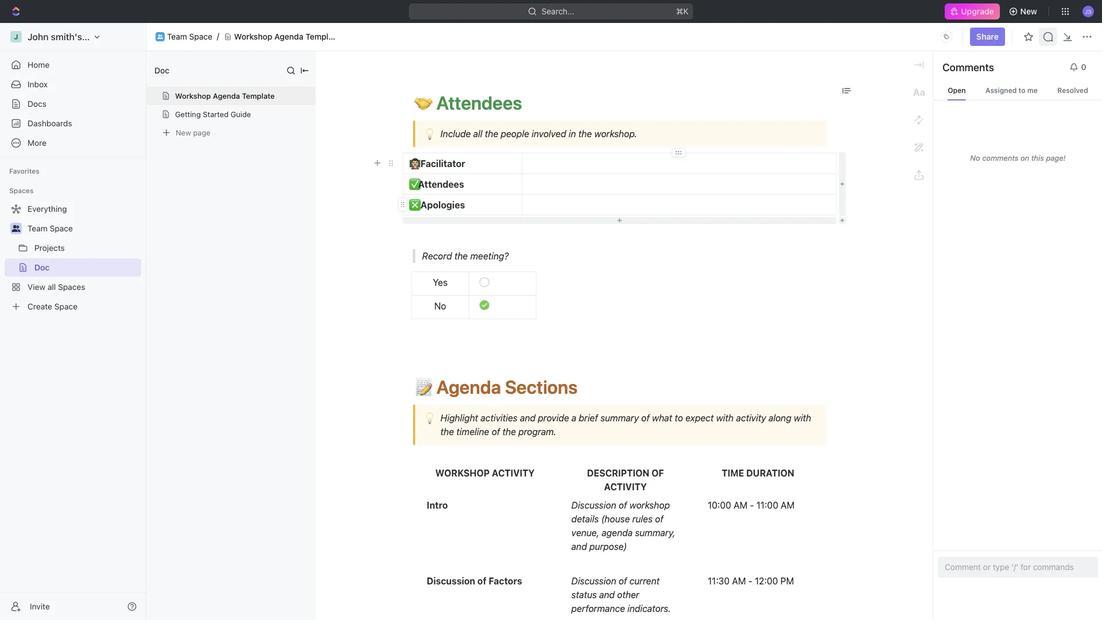 Task type: vqa. For each thing, say whether or not it's contained in the screenshot.


Task type: locate. For each thing, give the bounding box(es) containing it.
0 vertical spatial all
[[473, 128, 482, 139]]

team right user group icon
[[167, 32, 187, 41]]

1 vertical spatial doc
[[34, 263, 50, 272]]

on
[[1021, 154, 1030, 162]]

current
[[630, 576, 660, 586]]

1 vertical spatial team space link
[[28, 219, 139, 238]]

expect
[[686, 413, 714, 423]]

and up performance
[[599, 589, 615, 600]]

time duration
[[722, 468, 794, 479]]

0 horizontal spatial agenda
[[213, 92, 240, 100]]

📝 agenda sections
[[414, 376, 578, 398]]

yes
[[433, 277, 448, 288]]

comments
[[982, 154, 1019, 162]]

all inside 'link'
[[48, 282, 56, 292]]

-
[[750, 500, 754, 511], [748, 576, 753, 586]]

workshop
[[234, 32, 272, 41], [175, 92, 211, 100]]

❎
[[409, 200, 418, 210]]

and up the program.
[[520, 413, 536, 423]]

all
[[473, 128, 482, 139], [48, 282, 56, 292]]

✅
[[409, 179, 418, 190]]

discussion inside the discussion of current status and other performance indicators.
[[572, 576, 616, 586]]

team space link right user group icon
[[167, 32, 212, 42]]

with right expect
[[716, 413, 734, 423]]

tree
[[5, 200, 141, 316]]

1 horizontal spatial spaces
[[58, 282, 85, 292]]

0 horizontal spatial team space
[[28, 224, 73, 233]]

discussion of current status and other performance indicators.
[[572, 576, 671, 614]]

space
[[189, 32, 212, 41], [50, 224, 73, 233], [54, 302, 78, 311]]

team space up projects
[[28, 224, 73, 233]]

record
[[422, 251, 452, 262]]

1 horizontal spatial all
[[473, 128, 482, 139]]

attendees
[[437, 92, 522, 114], [418, 179, 464, 190]]

0 horizontal spatial doc
[[34, 263, 50, 272]]

open
[[948, 86, 966, 94]]

space down "view all spaces" 'link'
[[54, 302, 78, 311]]

activity down the program.
[[492, 468, 535, 479]]

no left comments
[[970, 154, 980, 162]]

1 horizontal spatial team space
[[167, 32, 212, 41]]

0 vertical spatial and
[[520, 413, 536, 423]]

share
[[977, 32, 999, 41]]

and down 'venue,'
[[572, 541, 587, 552]]

team space link for user group icon
[[167, 32, 212, 42]]

attendees for 🤝 attendees
[[437, 92, 522, 114]]

0 vertical spatial team space link
[[167, 32, 212, 42]]

dropdown menu image
[[842, 86, 852, 96]]

no down yes
[[434, 301, 446, 311]]

rules
[[632, 514, 653, 524]]

2 with from the left
[[794, 413, 811, 423]]

space right user group icon
[[189, 32, 212, 41]]

workshop
[[630, 500, 670, 511]]

team space link for user group image
[[28, 219, 139, 238]]

am
[[734, 500, 748, 511], [781, 500, 795, 511], [732, 576, 746, 586]]

0 vertical spatial to
[[1019, 86, 1026, 94]]

1 vertical spatial space
[[50, 224, 73, 233]]

doc down user group icon
[[154, 66, 170, 75]]

0 horizontal spatial and
[[520, 413, 536, 423]]

1 horizontal spatial with
[[794, 413, 811, 423]]

program.
[[519, 426, 556, 437]]

team space inside sidebar navigation
[[28, 224, 73, 233]]

1 vertical spatial team
[[28, 224, 48, 233]]

💡 for include all the people involved in the workshop.
[[423, 127, 434, 140]]

spaces up create space link
[[58, 282, 85, 292]]

0 horizontal spatial with
[[716, 413, 734, 423]]

1 vertical spatial team space
[[28, 224, 73, 233]]

the right record
[[454, 251, 468, 262]]

0 vertical spatial template
[[306, 32, 341, 41]]

team right user group image
[[28, 224, 48, 233]]

this
[[1032, 154, 1044, 162]]

discussion up status at the right of page
[[572, 576, 616, 586]]

brief
[[579, 413, 598, 423]]

a
[[572, 413, 577, 423]]

am right 11:30
[[732, 576, 746, 586]]

involved
[[532, 128, 566, 139]]

of left what
[[641, 413, 650, 423]]

am for 11:00
[[734, 500, 748, 511]]

of up (house
[[619, 500, 627, 511]]

team space
[[167, 32, 212, 41], [28, 224, 73, 233]]

with
[[716, 413, 734, 423], [794, 413, 811, 423]]

2 vertical spatial agenda
[[437, 376, 501, 398]]

spaces down favorites
[[9, 187, 34, 195]]

0 vertical spatial workshop
[[234, 32, 272, 41]]

1 vertical spatial all
[[48, 282, 56, 292]]

0 vertical spatial agenda
[[275, 32, 303, 41]]

discussion inside discussion of workshop details (house rules of venue, agenda summary, and purpose)
[[572, 500, 616, 511]]

with right 'along'
[[794, 413, 811, 423]]

💡 left include
[[423, 127, 434, 140]]

2 vertical spatial space
[[54, 302, 78, 311]]

1 horizontal spatial new
[[1021, 7, 1037, 16]]

1 vertical spatial -
[[748, 576, 753, 586]]

am right 10:00
[[734, 500, 748, 511]]

activity
[[736, 413, 766, 423]]

workspace
[[84, 31, 132, 42]]

0 vertical spatial attendees
[[437, 92, 522, 114]]

new left 'page'
[[176, 128, 191, 137]]

discussion left factors
[[427, 576, 475, 586]]

doc up 'view'
[[34, 263, 50, 272]]

1 vertical spatial workshop agenda template
[[175, 92, 275, 100]]

no
[[970, 154, 980, 162], [434, 301, 446, 311]]

team space right user group icon
[[167, 32, 212, 41]]

all right 'view'
[[48, 282, 56, 292]]

1 💡 from the top
[[423, 127, 434, 140]]

team space for user group image team space link
[[28, 224, 73, 233]]

js
[[1085, 8, 1092, 15]]

1 vertical spatial activity
[[604, 481, 647, 492]]

and
[[520, 413, 536, 423], [572, 541, 587, 552], [599, 589, 615, 600]]

team space link
[[167, 32, 212, 42], [28, 219, 139, 238]]

1 horizontal spatial workshop
[[234, 32, 272, 41]]

2 horizontal spatial and
[[599, 589, 615, 600]]

1 vertical spatial template
[[242, 92, 275, 100]]

0 horizontal spatial no
[[434, 301, 446, 311]]

discussion of workshop details (house rules of venue, agenda summary, and purpose)
[[572, 500, 678, 552]]

1 horizontal spatial team
[[167, 32, 187, 41]]

team inside tree
[[28, 224, 48, 233]]

discussion up details
[[572, 500, 616, 511]]

tree containing everything
[[5, 200, 141, 316]]

all for view
[[48, 282, 56, 292]]

attendees for ✅ attendees
[[418, 179, 464, 190]]

0 vertical spatial 💡
[[423, 127, 434, 140]]

of up the other
[[619, 576, 627, 586]]

activity down description at the right bottom of page
[[604, 481, 647, 492]]

0 horizontal spatial spaces
[[9, 187, 34, 195]]

highlight activities and provide a brief summary of what to expect with activity along with the timeline of the program.
[[441, 413, 814, 437]]

📝
[[414, 376, 433, 398]]

1 horizontal spatial team space link
[[167, 32, 212, 42]]

space down everything "link"
[[50, 224, 73, 233]]

attendees up apologies
[[418, 179, 464, 190]]

page
[[193, 128, 211, 137]]

1 horizontal spatial no
[[970, 154, 980, 162]]

0 vertical spatial -
[[750, 500, 754, 511]]

1 vertical spatial new
[[176, 128, 191, 137]]

getting
[[175, 110, 201, 119]]

1 vertical spatial 💡
[[423, 412, 434, 424]]

❎ apologies
[[409, 200, 465, 210]]

doc link
[[34, 258, 139, 277]]

2 💡 from the top
[[423, 412, 434, 424]]

view all spaces link
[[5, 278, 139, 296]]

resolved
[[1058, 86, 1088, 94]]

new
[[1021, 7, 1037, 16], [176, 128, 191, 137]]

1 horizontal spatial and
[[572, 541, 587, 552]]

0 vertical spatial team space
[[167, 32, 212, 41]]

0 horizontal spatial new
[[176, 128, 191, 137]]

activity
[[492, 468, 535, 479], [604, 481, 647, 492]]

1 horizontal spatial template
[[306, 32, 341, 41]]

1 horizontal spatial agenda
[[275, 32, 303, 41]]

- left 12:00
[[748, 576, 753, 586]]

✅ attendees
[[409, 179, 464, 190]]

1 vertical spatial and
[[572, 541, 587, 552]]

0 vertical spatial no
[[970, 154, 980, 162]]

to left me
[[1019, 86, 1026, 94]]

new right upgrade
[[1021, 7, 1037, 16]]

performance
[[572, 603, 625, 614]]

2 horizontal spatial agenda
[[437, 376, 501, 398]]

1 vertical spatial workshop
[[175, 92, 211, 100]]

pm
[[781, 576, 794, 586]]

everything link
[[5, 200, 139, 218]]

am right 11:00
[[781, 500, 795, 511]]

0 horizontal spatial to
[[675, 413, 683, 423]]

0 horizontal spatial activity
[[492, 468, 535, 479]]

- for 12:00
[[748, 576, 753, 586]]

team space link up projects link
[[28, 219, 139, 238]]

to
[[1019, 86, 1026, 94], [675, 413, 683, 423]]

2 vertical spatial and
[[599, 589, 615, 600]]

attendees up include
[[437, 92, 522, 114]]

indicators.
[[628, 603, 671, 614]]

- left 11:00
[[750, 500, 754, 511]]

all right include
[[473, 128, 482, 139]]

1 vertical spatial to
[[675, 413, 683, 423]]

💡 left highlight
[[423, 412, 434, 424]]

include all the people involved in the workshop.
[[441, 128, 637, 139]]

discussion for discussion of factors
[[427, 576, 475, 586]]

status
[[572, 589, 597, 600]]

⌘k
[[676, 7, 689, 16]]

upgrade link
[[945, 3, 1000, 20]]

0 vertical spatial team
[[167, 32, 187, 41]]

search...
[[542, 7, 574, 16]]

timeline
[[457, 426, 489, 437]]

and inside the discussion of current status and other performance indicators.
[[599, 589, 615, 600]]

1 horizontal spatial activity
[[604, 481, 647, 492]]

0 vertical spatial activity
[[492, 468, 535, 479]]

1 vertical spatial attendees
[[418, 179, 464, 190]]

0 horizontal spatial all
[[48, 282, 56, 292]]

👨🏻‍🏫
[[409, 158, 418, 169]]

the down activities
[[503, 426, 516, 437]]

1 vertical spatial no
[[434, 301, 446, 311]]

0 horizontal spatial team space link
[[28, 219, 139, 238]]

1 vertical spatial spaces
[[58, 282, 85, 292]]

0 vertical spatial new
[[1021, 7, 1037, 16]]

description of activity
[[587, 468, 666, 492]]

0 horizontal spatial workshop
[[175, 92, 211, 100]]

new inside button
[[1021, 7, 1037, 16]]

0 vertical spatial space
[[189, 32, 212, 41]]

11:30 am - 12:00 pm
[[708, 576, 794, 586]]

0 vertical spatial doc
[[154, 66, 170, 75]]

to right what
[[675, 413, 683, 423]]

1 with from the left
[[716, 413, 734, 423]]

0 vertical spatial spaces
[[9, 187, 34, 195]]

home
[[28, 60, 50, 69]]

0 horizontal spatial team
[[28, 224, 48, 233]]



Task type: describe. For each thing, give the bounding box(es) containing it.
inbox link
[[5, 75, 141, 94]]

getting started guide
[[175, 110, 251, 119]]

of down activities
[[492, 426, 500, 437]]

home link
[[5, 56, 141, 74]]

view all spaces
[[28, 282, 85, 292]]

doc inside doc link
[[34, 263, 50, 272]]

1 vertical spatial agenda
[[213, 92, 240, 100]]

create space link
[[5, 297, 139, 316]]

me
[[1028, 86, 1038, 94]]

of left factors
[[478, 576, 487, 586]]

the right in
[[578, 128, 592, 139]]

include
[[441, 128, 471, 139]]

1 horizontal spatial doc
[[154, 66, 170, 75]]

dropdown menu image
[[937, 28, 956, 46]]

0 button
[[1065, 58, 1094, 76]]

activities
[[481, 413, 518, 423]]

projects
[[34, 243, 65, 253]]

11:00
[[757, 500, 779, 511]]

dashboards
[[28, 119, 72, 128]]

workshop.
[[594, 128, 637, 139]]

facilitator
[[421, 158, 465, 169]]

team for user group image team space link
[[28, 224, 48, 233]]

provide
[[538, 413, 569, 423]]

dashboards link
[[5, 114, 141, 133]]

new for new
[[1021, 7, 1037, 16]]

description
[[587, 468, 650, 479]]

record the meeting?
[[422, 251, 509, 262]]

0
[[1081, 62, 1087, 72]]

summary
[[601, 413, 639, 423]]

factors
[[489, 576, 522, 586]]

of up summary,
[[655, 514, 664, 524]]

john smith's workspace, , element
[[10, 31, 22, 42]]

spaces inside 'link'
[[58, 282, 85, 292]]

in
[[569, 128, 576, 139]]

12:00
[[755, 576, 778, 586]]

guide
[[231, 110, 251, 119]]

sidebar navigation
[[0, 23, 149, 620]]

sections
[[505, 376, 578, 398]]

space for user group image team space link
[[50, 224, 73, 233]]

and inside highlight activities and provide a brief summary of what to expect with activity along with the timeline of the program.
[[520, 413, 536, 423]]

0 horizontal spatial template
[[242, 92, 275, 100]]

user group image
[[157, 34, 163, 39]]

docs
[[28, 99, 47, 109]]

- for 11:00
[[750, 500, 754, 511]]

docs link
[[5, 95, 141, 113]]

along
[[769, 413, 792, 423]]

started
[[203, 110, 229, 119]]

1 horizontal spatial to
[[1019, 86, 1026, 94]]

create space
[[28, 302, 78, 311]]

tree inside sidebar navigation
[[5, 200, 141, 316]]

other
[[617, 589, 639, 600]]

highlight
[[441, 413, 478, 423]]

activity inside description of activity
[[604, 481, 647, 492]]

11:30
[[708, 576, 730, 586]]

john
[[28, 31, 49, 42]]

the left the people
[[485, 128, 498, 139]]

comments
[[943, 61, 994, 73]]

j
[[14, 33, 18, 41]]

the down highlight
[[441, 426, 454, 437]]

🤝
[[414, 92, 433, 114]]

page!
[[1046, 154, 1066, 162]]

intro
[[427, 500, 448, 511]]

what
[[652, 413, 672, 423]]

team space for team space link related to user group icon
[[167, 32, 212, 41]]

space for team space link related to user group icon
[[189, 32, 212, 41]]

10:00 am - 11:00 am
[[708, 500, 795, 511]]

(house
[[601, 514, 630, 524]]

discussion for discussion of current status and other performance indicators.
[[572, 576, 616, 586]]

inbox
[[28, 80, 48, 89]]

no comments on this page!
[[970, 154, 1066, 162]]

0 vertical spatial workshop agenda template
[[234, 32, 341, 41]]

summary,
[[635, 527, 676, 538]]

of inside the discussion of current status and other performance indicators.
[[619, 576, 627, 586]]

space inside create space link
[[54, 302, 78, 311]]

js button
[[1079, 2, 1098, 21]]

everything
[[28, 204, 67, 214]]

more button
[[5, 134, 141, 152]]

new for new page
[[176, 128, 191, 137]]

discussion for discussion of workshop details (house rules of venue, agenda summary, and purpose)
[[572, 500, 616, 511]]

invite
[[30, 602, 50, 611]]

and inside discussion of workshop details (house rules of venue, agenda summary, and purpose)
[[572, 541, 587, 552]]

no for no comments on this page!
[[970, 154, 980, 162]]

john smith's workspace
[[28, 31, 132, 42]]

discussion of factors
[[427, 576, 522, 586]]

am for 12:00
[[732, 576, 746, 586]]

💡 for highlight activities and provide a brief summary of what to expect with activity along with the timeline of the program.
[[423, 412, 434, 424]]

create
[[28, 302, 52, 311]]

👨🏻‍🏫 facilitator
[[409, 158, 465, 169]]

more
[[28, 138, 47, 148]]

workshop activity
[[435, 468, 535, 479]]

duration
[[746, 468, 794, 479]]

assigned to me
[[986, 86, 1038, 94]]

workshop
[[435, 468, 490, 479]]

upgrade
[[961, 7, 994, 16]]

team for team space link related to user group icon
[[167, 32, 187, 41]]

user group image
[[12, 225, 20, 232]]

details
[[572, 514, 599, 524]]

venue,
[[572, 527, 599, 538]]

meeting?
[[470, 251, 509, 262]]

assigned
[[986, 86, 1017, 94]]

projects link
[[34, 239, 139, 257]]

🤝 attendees
[[414, 92, 522, 114]]

to inside highlight activities and provide a brief summary of what to expect with activity along with the timeline of the program.
[[675, 413, 683, 423]]

apologies
[[421, 200, 465, 210]]

all for include
[[473, 128, 482, 139]]

10:00
[[708, 500, 731, 511]]

no for no
[[434, 301, 446, 311]]

people
[[501, 128, 529, 139]]

new page
[[176, 128, 211, 137]]

time
[[722, 468, 744, 479]]

agenda
[[602, 527, 633, 538]]



